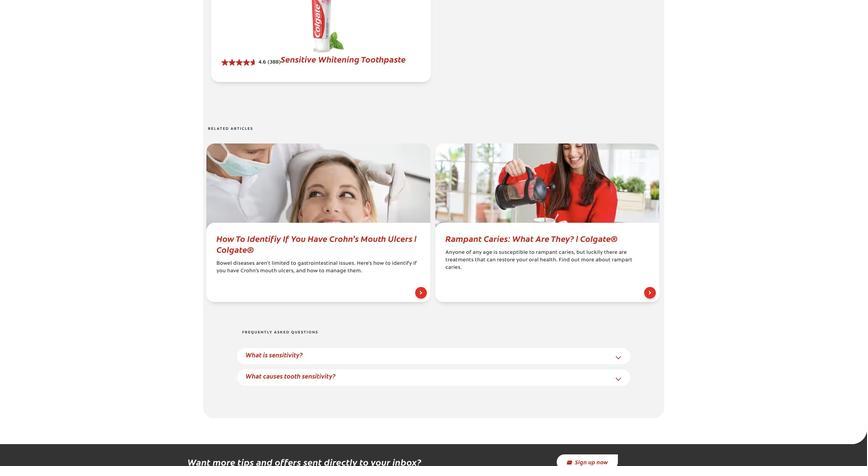 Task type: describe. For each thing, give the bounding box(es) containing it.
mouth
[[361, 233, 386, 244]]

rampant caries: what are they? | colgate®
[[446, 233, 618, 244]]

you
[[291, 233, 306, 244]]

bowel
[[217, 261, 232, 267]]

| inside how to identifiy if you have crohn's mouth ulcers | colgate®
[[415, 233, 417, 244]]

have
[[308, 233, 328, 244]]

they?
[[551, 233, 574, 244]]

manage
[[326, 269, 346, 274]]

if
[[283, 233, 289, 244]]

are
[[536, 233, 550, 244]]

4.6 (388)
[[259, 60, 281, 65]]

(388)
[[268, 60, 281, 65]]

them.
[[348, 269, 362, 274]]

rampant
[[446, 233, 482, 244]]

anyone of any age is susceptible to rampant caries, but luckily there are treatments that can restore your oral health. find out more about rampart caries.
[[446, 250, 633, 271]]

here's
[[357, 261, 372, 267]]

crohn's
[[241, 269, 259, 274]]

colgate® inside how to identifiy if you have crohn's mouth ulcers | colgate®
[[217, 244, 254, 255]]

sensitive
[[281, 53, 316, 65]]

to inside anyone of any age is susceptible to rampant caries, but luckily there are treatments that can restore your oral health. find out more about rampart caries.
[[530, 250, 535, 256]]

identify
[[392, 261, 412, 267]]

is inside anyone of any age is susceptible to rampant caries, but luckily there are treatments that can restore your oral health. find out more about rampart caries.
[[494, 250, 498, 256]]

aren't
[[256, 261, 271, 267]]

whitening
[[318, 53, 360, 65]]

luckily
[[587, 250, 603, 256]]

bowel diseases aren't limited to gastrointestinal issues. here's how to identify if you have crohn's mouth ulcers, and how to manage them.
[[217, 261, 417, 274]]

1 vertical spatial sensitivity?
[[302, 372, 336, 381]]

causes
[[263, 372, 283, 381]]

health.
[[540, 258, 558, 263]]

related
[[208, 127, 229, 131]]

if
[[414, 261, 417, 267]]

more
[[582, 258, 595, 263]]

rounded corner image
[[853, 429, 868, 444]]

crohn's
[[330, 233, 359, 244]]

identifiy
[[247, 233, 281, 244]]

what causes tooth sensitivity? button
[[246, 372, 336, 381]]

can
[[487, 258, 496, 263]]

there
[[605, 250, 618, 256]]

you
[[217, 269, 226, 274]]

your
[[517, 258, 528, 263]]

any
[[473, 250, 482, 256]]

and
[[296, 269, 306, 274]]

to down gastrointestinal
[[319, 269, 325, 274]]

to up ulcers,
[[291, 261, 297, 267]]

2 | from the left
[[576, 233, 579, 244]]

1 horizontal spatial colgate®
[[581, 233, 618, 244]]

what is sensitivity? button
[[246, 351, 303, 359]]

rampant
[[536, 250, 558, 256]]



Task type: locate. For each thing, give the bounding box(es) containing it.
frequently asked questions
[[242, 331, 319, 335]]

ulcers,
[[279, 269, 295, 274]]

1 horizontal spatial |
[[576, 233, 579, 244]]

what up the susceptible
[[513, 233, 534, 244]]

sensitivity? up what causes tooth sensitivity?
[[269, 351, 303, 359]]

susceptible
[[499, 250, 528, 256]]

|
[[415, 233, 417, 244], [576, 233, 579, 244]]

caries,
[[559, 250, 576, 256]]

4.6
[[259, 60, 266, 65]]

tooth
[[284, 372, 301, 381]]

colgate®
[[581, 233, 618, 244], [217, 244, 254, 255]]

sign up now
[[575, 459, 609, 466]]

caries.
[[446, 265, 462, 271]]

0 vertical spatial sensitivity?
[[269, 351, 303, 359]]

0 horizontal spatial |
[[415, 233, 417, 244]]

frequently
[[242, 331, 273, 335]]

restore
[[497, 258, 515, 263]]

sign
[[575, 459, 587, 466]]

to
[[530, 250, 535, 256], [291, 261, 297, 267], [386, 261, 391, 267], [319, 269, 325, 274]]

how to identifiy if you have crohn's mouth ulcers | colgate®
[[217, 233, 417, 255]]

0 vertical spatial how
[[374, 261, 384, 267]]

1 vertical spatial is
[[263, 351, 268, 359]]

what causes tooth sensitivity?
[[246, 372, 336, 381]]

find
[[559, 258, 570, 263]]

oral
[[529, 258, 539, 263]]

related articles
[[208, 127, 253, 131]]

how right here's
[[374, 261, 384, 267]]

how down gastrointestinal
[[307, 269, 318, 274]]

rampart
[[612, 258, 633, 263]]

issues.
[[339, 261, 356, 267]]

1 vertical spatial what
[[246, 351, 262, 359]]

1 | from the left
[[415, 233, 417, 244]]

colgate® up luckily at the right of the page
[[581, 233, 618, 244]]

out
[[572, 258, 580, 263]]

0 vertical spatial is
[[494, 250, 498, 256]]

gastrointestinal
[[298, 261, 338, 267]]

anyone
[[446, 250, 465, 256]]

sensitivity?
[[269, 351, 303, 359], [302, 372, 336, 381]]

what is sensitivity?
[[246, 351, 303, 359]]

ulcers
[[388, 233, 413, 244]]

but
[[577, 250, 586, 256]]

| right ulcers
[[415, 233, 417, 244]]

age
[[483, 250, 493, 256]]

have
[[227, 269, 239, 274]]

what
[[513, 233, 534, 244], [246, 351, 262, 359], [246, 372, 262, 381]]

to
[[236, 233, 245, 244]]

is right age
[[494, 250, 498, 256]]

mouth
[[260, 269, 277, 274]]

treatments
[[446, 258, 474, 263]]

sensitivity? right tooth
[[302, 372, 336, 381]]

sensitive whitening toothpaste
[[281, 53, 406, 65]]

limited
[[272, 261, 290, 267]]

sign up now link
[[557, 455, 618, 466]]

what for what causes tooth sensitivity?
[[246, 372, 262, 381]]

1 horizontal spatial how
[[374, 261, 384, 267]]

1 vertical spatial how
[[307, 269, 318, 274]]

how
[[217, 233, 234, 244]]

2 vertical spatial what
[[246, 372, 262, 381]]

caries:
[[484, 233, 511, 244]]

of
[[466, 250, 472, 256]]

what for what is sensitivity?
[[246, 351, 262, 359]]

to up oral
[[530, 250, 535, 256]]

0 horizontal spatial colgate®
[[217, 244, 254, 255]]

0 horizontal spatial how
[[307, 269, 318, 274]]

colgate® up diseases
[[217, 244, 254, 255]]

to left identify
[[386, 261, 391, 267]]

asked
[[274, 331, 290, 335]]

what down frequently
[[246, 351, 262, 359]]

diseases
[[233, 261, 255, 267]]

up
[[589, 459, 596, 466]]

| right they?
[[576, 233, 579, 244]]

articles
[[231, 127, 253, 131]]

are
[[619, 250, 627, 256]]

that
[[475, 258, 486, 263]]

0 horizontal spatial is
[[263, 351, 268, 359]]

questions
[[291, 331, 319, 335]]

1 horizontal spatial is
[[494, 250, 498, 256]]

how
[[374, 261, 384, 267], [307, 269, 318, 274]]

now
[[597, 459, 609, 466]]

what left causes
[[246, 372, 262, 381]]

toothpaste
[[361, 53, 406, 65]]

is up causes
[[263, 351, 268, 359]]

is
[[494, 250, 498, 256], [263, 351, 268, 359]]

0 vertical spatial what
[[513, 233, 534, 244]]

about
[[596, 258, 611, 263]]



Task type: vqa. For each thing, say whether or not it's contained in the screenshot.
aren't
yes



